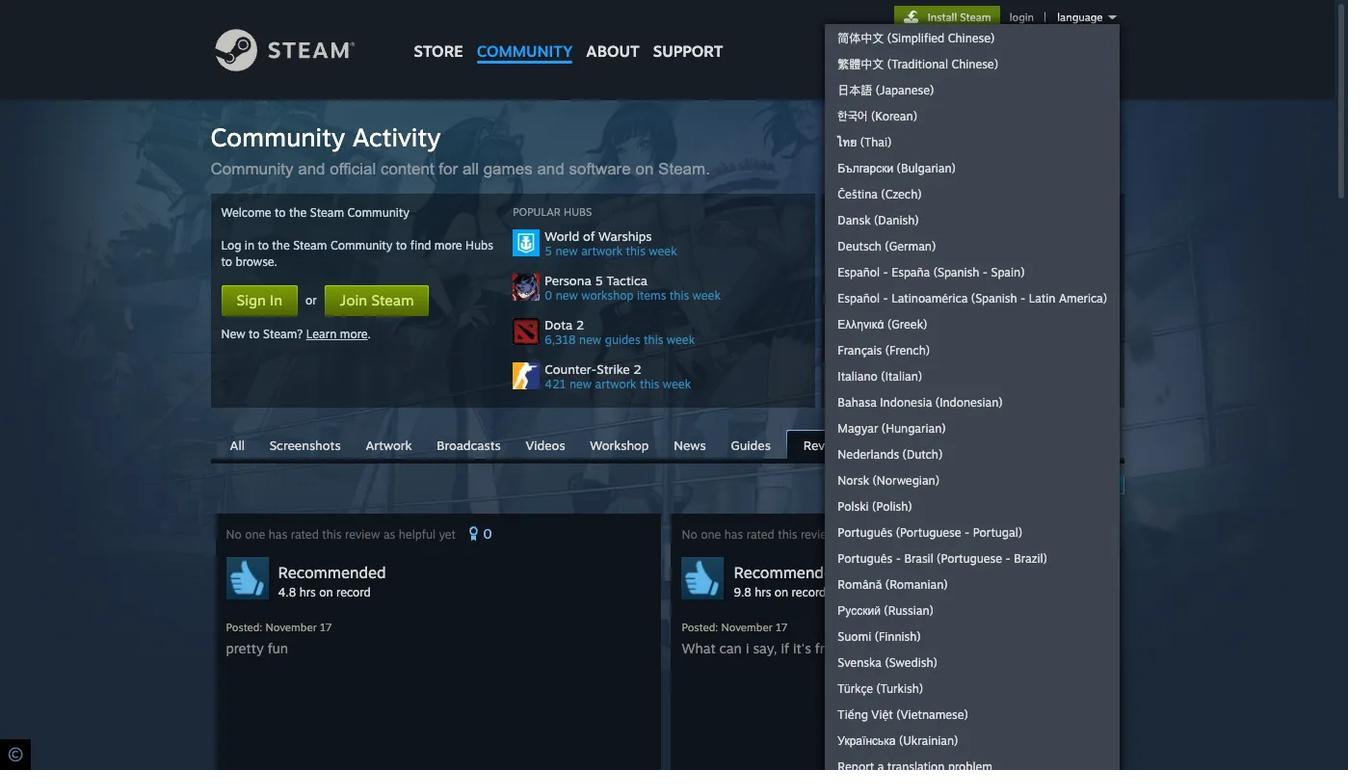 Task type: vqa. For each thing, say whether or not it's contained in the screenshot.
Recommended to the right
yes



Task type: locate. For each thing, give the bounding box(es) containing it.
2 record from the left
[[792, 585, 827, 600]]

0 horizontal spatial it's
[[794, 640, 812, 657]]

0 horizontal spatial 17
[[320, 621, 332, 634]]

world of warships 5 new artwork this week
[[545, 229, 677, 258]]

community up join
[[331, 238, 393, 253]]

november up "i"
[[722, 621, 773, 634]]

1 horizontal spatial one
[[701, 527, 721, 542]]

1 vertical spatial artwork
[[595, 377, 637, 391]]

1 horizontal spatial on
[[636, 160, 654, 178]]

0 up dota
[[545, 288, 553, 303]]

new inside world of warships 5 new artwork this week
[[556, 244, 578, 258]]

2 right strike
[[634, 362, 642, 377]]

1 review from the left
[[345, 527, 380, 542]]

0 inside persona 5 tactica 0 new workshop items this week
[[545, 288, 553, 303]]

български (bulgarian)
[[838, 161, 956, 175]]

no down all
[[226, 527, 242, 542]]

1 horizontal spatial and
[[537, 160, 565, 178]]

17 up if
[[776, 621, 788, 634]]

more
[[435, 238, 463, 253], [340, 327, 368, 341]]

polski
[[838, 499, 869, 514]]

2 español from the top
[[838, 291, 880, 306]]

1 vertical spatial 2
[[634, 362, 642, 377]]

0 down broadcasts
[[483, 525, 492, 542]]

november inside posted: november 17 pretty fun
[[266, 621, 317, 634]]

new for world
[[556, 244, 578, 258]]

5 left tactica
[[595, 273, 603, 288]]

0 horizontal spatial yet
[[439, 527, 456, 542]]

magyar
[[838, 421, 879, 436]]

ελληνικά
[[838, 317, 885, 332]]

as
[[384, 527, 396, 542], [840, 527, 852, 542]]

1 vertical spatial chinese)
[[952, 57, 999, 71]]

popular up polski (polish) "link"
[[942, 476, 994, 491]]

steam
[[961, 11, 992, 24], [310, 205, 344, 220], [293, 238, 327, 253], [372, 291, 414, 310]]

has up 4.8
[[269, 527, 288, 542]]

0 vertical spatial português
[[838, 525, 893, 540]]

1 horizontal spatial hrs
[[755, 585, 772, 600]]

1 horizontal spatial record
[[792, 585, 827, 600]]

5 up persona
[[545, 244, 552, 258]]

български (bulgarian) link
[[827, 155, 1120, 181]]

español down 'deutsch'
[[838, 265, 880, 280]]

on inside recommended 9.8 hrs on record
[[775, 585, 789, 600]]

1 yet from the left
[[439, 527, 456, 542]]

(turkish)
[[877, 682, 924, 696]]

0 horizontal spatial on
[[319, 585, 333, 600]]

español for español - latinoamérica (spanish - latin america)
[[838, 291, 880, 306]]

has
[[269, 527, 288, 542], [725, 527, 744, 542]]

helpful down polski (polish)
[[855, 527, 892, 542]]

0 vertical spatial find
[[832, 205, 856, 219]]

of
[[583, 229, 595, 244]]

new
[[556, 244, 578, 258], [556, 288, 578, 303], [580, 333, 602, 347], [570, 377, 592, 391]]

(danish)
[[875, 213, 919, 228]]

sign in
[[237, 291, 283, 310]]

community
[[477, 41, 573, 61]]

(portuguese up română (romanian) link
[[937, 552, 1003, 566]]

(spanish for latinoamérica
[[972, 291, 1018, 306]]

(vietnamese)
[[897, 708, 969, 722]]

1 horizontal spatial 17
[[776, 621, 788, 634]]

(spanish down deutsch (german) link
[[934, 265, 980, 280]]

1 português from the top
[[838, 525, 893, 540]]

0 horizontal spatial more
[[340, 327, 368, 341]]

0 horizontal spatial 0
[[483, 525, 492, 542]]

store link
[[407, 0, 470, 70]]

on right 9.8 at the bottom of the page
[[775, 585, 789, 600]]

as up the "recommended 4.8 hrs on record"
[[384, 527, 396, 542]]

hrs right 9.8 at the bottom of the page
[[755, 585, 772, 600]]

1 horizontal spatial hubs
[[564, 205, 592, 219]]

steam down welcome to the steam community
[[293, 238, 327, 253]]

review
[[345, 527, 380, 542], [801, 527, 836, 542]]

2 has from the left
[[725, 527, 744, 542]]

简体中文 (simplified chinese) link
[[827, 25, 1120, 51]]

0 horizontal spatial recommended
[[278, 563, 386, 582]]

|
[[1045, 11, 1047, 24]]

i
[[746, 640, 750, 657]]

has up 9.8 at the bottom of the page
[[725, 527, 744, 542]]

this inside world of warships 5 new artwork this week
[[626, 244, 646, 258]]

1 helpful from the left
[[399, 527, 436, 542]]

on left steam.
[[636, 160, 654, 178]]

0 horizontal spatial november
[[266, 621, 317, 634]]

(spanish
[[934, 265, 980, 280], [972, 291, 1018, 306]]

on for what can i say, if it's from remedy it's good.
[[775, 585, 789, 600]]

rated for can
[[747, 527, 775, 542]]

0 vertical spatial 2
[[577, 317, 585, 333]]

0 horizontal spatial hubs
[[466, 238, 494, 253]]

as for fun
[[384, 527, 396, 542]]

0 up português - brasil (portuguese - brazil)
[[939, 525, 948, 542]]

2 find from the top
[[832, 331, 856, 344]]

tiếng việt (vietnamese) link
[[827, 702, 1120, 728]]

find for find hubs
[[832, 205, 856, 219]]

log in to the steam community to find more hubs to browse.
[[221, 238, 494, 269]]

1 vertical spatial (spanish
[[972, 291, 1018, 306]]

new to steam? learn more .
[[221, 327, 371, 341]]

community inside log in to the steam community to find more hubs to browse.
[[331, 238, 393, 253]]

português
[[838, 525, 893, 540], [838, 552, 893, 566]]

brasil
[[905, 552, 934, 566]]

1 horizontal spatial as
[[840, 527, 852, 542]]

None text field
[[839, 236, 1091, 251]]

1 no one has rated this review as helpful yet from the left
[[226, 527, 459, 542]]

polski (polish)
[[838, 499, 913, 514]]

1 one from the left
[[245, 527, 265, 542]]

dansk (danish)
[[838, 213, 919, 228]]

17 inside 'posted: november 17 what can i say, if it's from remedy it's good.'
[[776, 621, 788, 634]]

1 no from the left
[[226, 527, 242, 542]]

one down all link
[[245, 527, 265, 542]]

(bulgarian)
[[897, 161, 956, 175]]

new right 421
[[570, 377, 592, 391]]

chinese) inside 简体中文 (simplified chinese) link
[[949, 31, 995, 45]]

recommended up 9.8 at the bottom of the page
[[734, 563, 842, 582]]

2 inside dota 2 6,318 new guides this week
[[577, 317, 585, 333]]

1 español from the top
[[838, 265, 880, 280]]

no one has rated this review as helpful yet up recommended 9.8 hrs on record
[[682, 527, 915, 542]]

0 horizontal spatial and
[[298, 160, 325, 178]]

português up română
[[838, 552, 893, 566]]

artwork for strike
[[595, 377, 637, 391]]

recommended up 4.8
[[278, 563, 386, 582]]

join
[[340, 291, 367, 310]]

posted: up what
[[682, 621, 719, 634]]

rated up recommended 9.8 hrs on record
[[747, 527, 775, 542]]

no
[[226, 527, 242, 542], [682, 527, 698, 542]]

and right games
[[537, 160, 565, 178]]

română
[[838, 578, 883, 592]]

most popular link
[[891, 473, 1010, 495]]

dota 2 6,318 new guides this week
[[545, 317, 695, 347]]

chinese) for 简体中文 (simplified chinese)
[[949, 31, 995, 45]]

artwork inside counter-strike 2 421 new artwork this week
[[595, 377, 637, 391]]

- up ελληνικά (greek)
[[884, 291, 889, 306]]

record inside the "recommended 4.8 hrs on record"
[[337, 585, 371, 600]]

activity
[[353, 121, 441, 152]]

guides
[[605, 333, 641, 347]]

0 horizontal spatial 2
[[577, 317, 585, 333]]

1 and from the left
[[298, 160, 325, 178]]

1 horizontal spatial posted:
[[682, 621, 719, 634]]

posted: for what
[[682, 621, 719, 634]]

posted: inside posted: november 17 pretty fun
[[226, 621, 263, 634]]

1 vertical spatial popular
[[942, 476, 994, 491]]

norsk
[[838, 473, 870, 488]]

2 no from the left
[[682, 527, 698, 542]]

1 horizontal spatial 5
[[595, 273, 603, 288]]

1 horizontal spatial rated
[[747, 527, 775, 542]]

and
[[298, 160, 325, 178], [537, 160, 565, 178]]

2 november from the left
[[722, 621, 773, 634]]

1 horizontal spatial no one has rated this review as helpful yet
[[682, 527, 915, 542]]

čeština
[[838, 187, 878, 202]]

1 horizontal spatial november
[[722, 621, 773, 634]]

reviews
[[804, 438, 851, 453]]

(spanish for españa
[[934, 265, 980, 280]]

1 record from the left
[[337, 585, 371, 600]]

new right 6,318 in the left of the page
[[580, 333, 602, 347]]

and left the official at left
[[298, 160, 325, 178]]

1 horizontal spatial more
[[435, 238, 463, 253]]

new up dota
[[556, 288, 578, 303]]

community
[[211, 121, 345, 152], [211, 160, 294, 178], [348, 205, 410, 220], [331, 238, 393, 253]]

1 horizontal spatial it's
[[900, 640, 918, 657]]

deutsch (german)
[[838, 239, 936, 254]]

people
[[859, 331, 897, 344]]

magyar (hungarian)
[[838, 421, 946, 436]]

0 horizontal spatial review
[[345, 527, 380, 542]]

broadcasts link
[[427, 431, 511, 458]]

- left "spain)" on the top
[[983, 265, 988, 280]]

artwork up tactica
[[582, 244, 623, 258]]

2 no one has rated this review as helpful yet from the left
[[682, 527, 915, 542]]

this right strike
[[640, 377, 660, 391]]

as for can
[[840, 527, 852, 542]]

new inside counter-strike 2 421 new artwork this week
[[570, 377, 592, 391]]

0 vertical spatial popular
[[513, 205, 561, 219]]

no one has rated this review as helpful yet
[[226, 527, 459, 542], [682, 527, 915, 542]]

日本語 (japanese) link
[[827, 77, 1120, 103]]

record up 'posted: november 17 what can i say, if it's from remedy it's good.' at the bottom
[[792, 585, 827, 600]]

2 hrs from the left
[[755, 585, 772, 600]]

this right guides
[[644, 333, 664, 347]]

review up recommended 9.8 hrs on record
[[801, 527, 836, 542]]

it's left good.
[[900, 640, 918, 657]]

português - brasil (portuguese - brazil)
[[838, 552, 1048, 566]]

it's right if
[[794, 640, 812, 657]]

store
[[414, 41, 464, 61]]

9.8
[[734, 585, 752, 600]]

chinese) down install steam
[[949, 31, 995, 45]]

week up dota 2 link
[[693, 288, 721, 303]]

2 one from the left
[[701, 527, 721, 542]]

italiano (italian)
[[838, 369, 923, 384]]

2 horizontal spatial 0
[[939, 525, 948, 542]]

bahasa
[[838, 395, 877, 410]]

0 vertical spatial español
[[838, 265, 880, 280]]

17 inside posted: november 17 pretty fun
[[320, 621, 332, 634]]

0 vertical spatial chinese)
[[949, 31, 995, 45]]

2 horizontal spatial on
[[775, 585, 789, 600]]

0 vertical spatial (spanish
[[934, 265, 980, 280]]

review for fun
[[345, 527, 380, 542]]

2 right dota
[[577, 317, 585, 333]]

chinese) inside 繁體中文 (traditional chinese) link
[[952, 57, 999, 71]]

0 vertical spatial 5
[[545, 244, 552, 258]]

welcome to the steam community
[[221, 205, 410, 220]]

guides
[[731, 438, 771, 453]]

more inside log in to the steam community to find more hubs to browse.
[[435, 238, 463, 253]]

this up tactica
[[626, 244, 646, 258]]

1 17 from the left
[[320, 621, 332, 634]]

sign
[[237, 291, 266, 310]]

- left brasil
[[896, 552, 901, 566]]

new inside dota 2 6,318 new guides this week
[[580, 333, 602, 347]]

the inside log in to the steam community to find more hubs to browse.
[[272, 238, 290, 253]]

français (french) link
[[827, 337, 1120, 364]]

0 vertical spatial the
[[289, 205, 307, 220]]

one down news
[[701, 527, 721, 542]]

2 yet from the left
[[895, 527, 912, 542]]

1 find from the top
[[832, 205, 856, 219]]

posted: inside 'posted: november 17 what can i say, if it's from remedy it's good.'
[[682, 621, 719, 634]]

17 for fun
[[320, 621, 332, 634]]

this right "items" at the top of the page
[[670, 288, 690, 303]]

artwork down guides
[[595, 377, 637, 391]]

no one has rated this review as helpful yet up the "recommended 4.8 hrs on record"
[[226, 527, 459, 542]]

2 português from the top
[[838, 552, 893, 566]]

2 recommended from the left
[[734, 563, 842, 582]]

support
[[654, 41, 724, 61]]

0 horizontal spatial posted:
[[226, 621, 263, 634]]

join steam link
[[325, 285, 430, 316]]

find
[[832, 205, 856, 219], [832, 331, 856, 344]]

1 as from the left
[[384, 527, 396, 542]]

helpful
[[399, 527, 436, 542], [855, 527, 892, 542]]

None text field
[[839, 362, 1091, 376]]

1 rated from the left
[[291, 527, 319, 542]]

1 vertical spatial more
[[340, 327, 368, 341]]

hubs up of
[[564, 205, 592, 219]]

1 horizontal spatial helpful
[[855, 527, 892, 542]]

workshop
[[590, 438, 649, 453]]

2 17 from the left
[[776, 621, 788, 634]]

1 horizontal spatial recommended
[[734, 563, 842, 582]]

new inside persona 5 tactica 0 new workshop items this week
[[556, 288, 578, 303]]

more right learn
[[340, 327, 368, 341]]

popular hubs
[[513, 205, 592, 219]]

hrs right 4.8
[[300, 585, 316, 600]]

1 horizontal spatial review
[[801, 527, 836, 542]]

2 as from the left
[[840, 527, 852, 542]]

hubs right find
[[466, 238, 494, 253]]

1 vertical spatial português
[[838, 552, 893, 566]]

helpful for what can i say, if it's from remedy it's good.
[[855, 527, 892, 542]]

2 rated from the left
[[747, 527, 775, 542]]

recommended 9.8 hrs on record
[[734, 563, 842, 600]]

as down 'polski'
[[840, 527, 852, 542]]

record inside recommended 9.8 hrs on record
[[792, 585, 827, 600]]

hrs inside the "recommended 4.8 hrs on record"
[[300, 585, 316, 600]]

on right 4.8
[[319, 585, 333, 600]]

0 horizontal spatial rated
[[291, 527, 319, 542]]

more right find
[[435, 238, 463, 253]]

1 horizontal spatial yet
[[895, 527, 912, 542]]

artwork link
[[356, 431, 422, 458]]

1 recommended from the left
[[278, 563, 386, 582]]

1 posted: from the left
[[226, 621, 263, 634]]

1 vertical spatial 5
[[595, 273, 603, 288]]

0 for pretty fun
[[483, 525, 492, 542]]

1 vertical spatial español
[[838, 291, 880, 306]]

yet down broadcasts
[[439, 527, 456, 542]]

dota
[[545, 317, 573, 333]]

helpful down artwork
[[399, 527, 436, 542]]

posted: up "pretty"
[[226, 621, 263, 634]]

week up persona 5 tactica link
[[649, 244, 677, 258]]

persona 5 tactica link
[[545, 273, 805, 288]]

1 vertical spatial the
[[272, 238, 290, 253]]

português down polski (polish)
[[838, 525, 893, 540]]

brazil)
[[1014, 552, 1048, 566]]

record right 4.8
[[337, 585, 371, 600]]

on inside the "recommended 4.8 hrs on record"
[[319, 585, 333, 600]]

português for português - brasil (portuguese - brazil)
[[838, 552, 893, 566]]

community up 'welcome'
[[211, 160, 294, 178]]

popular up world
[[513, 205, 561, 219]]

svenska (swedish) link
[[827, 650, 1120, 676]]

community activity community and official content for all games and software on steam.
[[211, 121, 720, 178]]

has for can
[[725, 527, 744, 542]]

2 posted: from the left
[[682, 621, 719, 634]]

find people
[[832, 331, 897, 344]]

to down log
[[221, 255, 232, 269]]

community up log in to the steam community to find more hubs to browse.
[[348, 205, 410, 220]]

1 hrs from the left
[[300, 585, 316, 600]]

0 horizontal spatial one
[[245, 527, 265, 542]]

rated up the "recommended 4.8 hrs on record"
[[291, 527, 319, 542]]

0 horizontal spatial has
[[269, 527, 288, 542]]

1 vertical spatial hubs
[[466, 238, 494, 253]]

português (portuguese - portugal) link
[[827, 520, 1120, 546]]

this up recommended 9.8 hrs on record
[[778, 527, 798, 542]]

1 november from the left
[[266, 621, 317, 634]]

2 review from the left
[[801, 527, 836, 542]]

this up the "recommended 4.8 hrs on record"
[[322, 527, 342, 542]]

the right 'welcome'
[[289, 205, 307, 220]]

0 horizontal spatial no
[[226, 527, 242, 542]]

türkçe
[[838, 682, 874, 696]]

november up fun at the bottom of page
[[266, 621, 317, 634]]

1 horizontal spatial 0
[[545, 288, 553, 303]]

17
[[320, 621, 332, 634], [776, 621, 788, 634]]

1 vertical spatial find
[[832, 331, 856, 344]]

chinese) down 简体中文 (simplified chinese) link
[[952, 57, 999, 71]]

0 vertical spatial hubs
[[564, 205, 592, 219]]

find down čeština
[[832, 205, 856, 219]]

the up browse.
[[272, 238, 290, 253]]

0 horizontal spatial 5
[[545, 244, 552, 258]]

español
[[838, 265, 880, 280], [838, 291, 880, 306]]

1 horizontal spatial has
[[725, 527, 744, 542]]

0 horizontal spatial record
[[337, 585, 371, 600]]

français
[[838, 343, 882, 358]]

1 has from the left
[[269, 527, 288, 542]]

(japanese)
[[876, 83, 935, 97]]

login | language
[[1010, 11, 1104, 24]]

new left of
[[556, 244, 578, 258]]

hrs inside recommended 9.8 hrs on record
[[755, 585, 772, 600]]

steam down the official at left
[[310, 205, 344, 220]]

november for can
[[722, 621, 773, 634]]

0 horizontal spatial no one has rated this review as helpful yet
[[226, 527, 459, 542]]

1 horizontal spatial no
[[682, 527, 698, 542]]

week up counter-strike 2 link
[[667, 333, 695, 347]]

no one has rated this review as helpful yet for can
[[682, 527, 915, 542]]

find left people
[[832, 331, 856, 344]]

0 horizontal spatial as
[[384, 527, 396, 542]]

no down news
[[682, 527, 698, 542]]

5 inside persona 5 tactica 0 new workshop items this week
[[595, 273, 603, 288]]

2 inside counter-strike 2 421 new artwork this week
[[634, 362, 642, 377]]

deutsch
[[838, 239, 882, 254]]

français (french)
[[838, 343, 931, 358]]

steam up 简体中文 (simplified chinese) link
[[961, 11, 992, 24]]

17 down the "recommended 4.8 hrs on record"
[[320, 621, 332, 634]]

week down dota 2 link
[[663, 377, 691, 391]]

yet up brasil
[[895, 527, 912, 542]]

artwork inside world of warships 5 new artwork this week
[[582, 244, 623, 258]]

official
[[330, 160, 376, 178]]

hrs for can
[[755, 585, 772, 600]]

review up the "recommended 4.8 hrs on record"
[[345, 527, 380, 542]]

(spanish down "spain)" on the top
[[972, 291, 1018, 306]]

(portuguese up brasil
[[896, 525, 962, 540]]

1 horizontal spatial 2
[[634, 362, 642, 377]]

2 helpful from the left
[[855, 527, 892, 542]]

ไทย (thai) link
[[827, 129, 1120, 155]]

0 horizontal spatial helpful
[[399, 527, 436, 542]]

0 vertical spatial more
[[435, 238, 463, 253]]

november inside 'posted: november 17 what can i say, if it's from remedy it's good.'
[[722, 621, 773, 634]]

rated for fun
[[291, 527, 319, 542]]

0 horizontal spatial hrs
[[300, 585, 316, 600]]

record for fun
[[337, 585, 371, 600]]

week inside dota 2 6,318 new guides this week
[[667, 333, 695, 347]]

review for can
[[801, 527, 836, 542]]

(romanian)
[[886, 578, 948, 592]]

español up ελληνικά
[[838, 291, 880, 306]]

2 it's from the left
[[900, 640, 918, 657]]

login
[[1010, 11, 1035, 24]]

0 vertical spatial artwork
[[582, 244, 623, 258]]



Task type: describe. For each thing, give the bounding box(es) containing it.
简体中文
[[838, 31, 885, 45]]

to right 'welcome'
[[275, 205, 286, 220]]

hrs for fun
[[300, 585, 316, 600]]

find for find people
[[832, 331, 856, 344]]

new for counter-
[[570, 377, 592, 391]]

no one has rated this review as helpful yet for fun
[[226, 527, 459, 542]]

community link
[[470, 0, 580, 70]]

browse.
[[236, 255, 278, 269]]

week inside persona 5 tactica 0 new workshop items this week
[[693, 288, 721, 303]]

week inside world of warships 5 new artwork this week
[[649, 244, 677, 258]]

videos link
[[516, 431, 575, 458]]

latinoamérica
[[892, 291, 968, 306]]

0 horizontal spatial popular
[[513, 205, 561, 219]]

login link
[[1006, 11, 1038, 24]]

persona
[[545, 273, 592, 288]]

steam.
[[659, 160, 711, 178]]

remedy
[[849, 640, 896, 657]]

magyar (hungarian) link
[[827, 416, 1120, 442]]

português for português (portuguese - portugal)
[[838, 525, 893, 540]]

nederlands
[[838, 447, 900, 462]]

norsk (norwegian) link
[[827, 468, 1120, 494]]

spain)
[[992, 265, 1025, 280]]

community up the official at left
[[211, 121, 345, 152]]

việt
[[872, 708, 894, 722]]

artwork for of
[[582, 244, 623, 258]]

sign in link
[[221, 285, 298, 316]]

(ukrainian)
[[899, 734, 959, 748]]

to left find
[[396, 238, 407, 253]]

to right in
[[258, 238, 269, 253]]

log
[[221, 238, 241, 253]]

nederlands (dutch) link
[[827, 442, 1120, 468]]

helpful for pretty fun
[[399, 527, 436, 542]]

bahasa indonesia (indonesian)
[[838, 395, 1003, 410]]

română (romanian) link
[[827, 572, 1120, 598]]

421
[[545, 377, 566, 391]]

indonesia
[[881, 395, 933, 410]]

svenska (swedish)
[[838, 656, 938, 670]]

17 for can
[[776, 621, 788, 634]]

yet for pretty fun
[[439, 527, 456, 542]]

українська (ukrainian) link
[[827, 728, 1120, 754]]

pretty
[[226, 640, 264, 657]]

on for pretty fun
[[319, 585, 333, 600]]

recommended for can
[[734, 563, 842, 582]]

(simplified
[[888, 31, 945, 45]]

on inside community activity community and official content for all games and software on steam.
[[636, 160, 654, 178]]

한국어 (korean) link
[[827, 103, 1120, 129]]

record for can
[[792, 585, 827, 600]]

українська
[[838, 734, 896, 748]]

- left brazil)
[[1006, 552, 1011, 566]]

(hungarian)
[[882, 421, 946, 436]]

this inside persona 5 tactica 0 new workshop items this week
[[670, 288, 690, 303]]

counter-strike 2 421 new artwork this week
[[545, 362, 691, 391]]

workshop
[[582, 288, 634, 303]]

- left latin
[[1021, 291, 1026, 306]]

this inside dota 2 6,318 new guides this week
[[644, 333, 664, 347]]

日本語
[[838, 83, 873, 97]]

suomi (finnish)
[[838, 630, 921, 644]]

2 and from the left
[[537, 160, 565, 178]]

no for what can i say, if it's from remedy it's good.
[[682, 527, 698, 542]]

steam inside log in to the steam community to find more hubs to browse.
[[293, 238, 327, 253]]

has for fun
[[269, 527, 288, 542]]

6,318
[[545, 333, 576, 347]]

one for pretty
[[245, 527, 265, 542]]

what
[[682, 640, 716, 657]]

hubs inside log in to the steam community to find more hubs to browse.
[[466, 238, 494, 253]]

good.
[[922, 640, 958, 657]]

in
[[270, 291, 283, 310]]

1 horizontal spatial popular
[[942, 476, 994, 491]]

(polish)
[[873, 499, 913, 514]]

broadcasts
[[437, 438, 501, 453]]

posted: november 17 pretty fun
[[226, 621, 332, 657]]

chinese) for 繁體中文 (traditional chinese)
[[952, 57, 999, 71]]

one for what
[[701, 527, 721, 542]]

- left españa
[[884, 265, 889, 280]]

about link
[[580, 0, 647, 66]]

new for persona
[[556, 288, 578, 303]]

join steam
[[340, 291, 414, 310]]

tactica
[[607, 273, 648, 288]]

繁體中文
[[838, 57, 885, 71]]

简体中文 (simplified chinese)
[[838, 31, 995, 45]]

to right new in the top of the page
[[249, 327, 260, 341]]

español for español - españa (spanish - spain)
[[838, 265, 880, 280]]

world of warships link
[[545, 229, 805, 244]]

0 vertical spatial (portuguese
[[896, 525, 962, 540]]

ไทย (thai)
[[838, 135, 892, 149]]

this inside counter-strike 2 421 new artwork this week
[[640, 377, 660, 391]]

posted: for pretty
[[226, 621, 263, 634]]

0 for what can i say, if it's from remedy it's good.
[[939, 525, 948, 542]]

steam?
[[263, 327, 303, 341]]

all link
[[220, 431, 254, 458]]

games
[[484, 160, 533, 178]]

(indonesian)
[[936, 395, 1003, 410]]

workshop link
[[581, 431, 659, 458]]

italiano
[[838, 369, 878, 384]]

bahasa indonesia (indonesian) link
[[827, 390, 1120, 416]]

(italian)
[[882, 369, 923, 384]]

türkçe (turkish)
[[838, 682, 924, 696]]

posted: november 17 what can i say, if it's from remedy it's good.
[[682, 621, 958, 657]]

español - españa (spanish - spain) link
[[827, 259, 1120, 285]]

- up the português - brasil (portuguese - brazil) link
[[965, 525, 970, 540]]

(dutch)
[[903, 447, 943, 462]]

no for pretty fun
[[226, 527, 242, 542]]

yet for what can i say, if it's from remedy it's good.
[[895, 527, 912, 542]]

(finnish)
[[875, 630, 921, 644]]

recommended for fun
[[278, 563, 386, 582]]

language
[[1058, 11, 1104, 24]]

about
[[587, 41, 640, 61]]

suomi
[[838, 630, 872, 644]]

steam right join
[[372, 291, 414, 310]]

videos
[[526, 438, 566, 453]]

norsk (norwegian)
[[838, 473, 940, 488]]

български
[[838, 161, 894, 175]]

русский (russian)
[[838, 604, 934, 618]]

1 vertical spatial (portuguese
[[937, 552, 1003, 566]]

most popular
[[906, 476, 994, 491]]

5 inside world of warships 5 new artwork this week
[[545, 244, 552, 258]]

čeština (czech)
[[838, 187, 922, 202]]

русский
[[838, 604, 881, 618]]

©
[[8, 742, 23, 767]]

learn more link
[[306, 327, 368, 341]]

week inside counter-strike 2 421 new artwork this week
[[663, 377, 691, 391]]

recommended 4.8 hrs on record
[[278, 563, 386, 600]]

november for fun
[[266, 621, 317, 634]]

learn
[[306, 327, 337, 341]]

say,
[[753, 640, 778, 657]]

(norwegian)
[[873, 473, 940, 488]]

items
[[637, 288, 667, 303]]

1 it's from the left
[[794, 640, 812, 657]]



